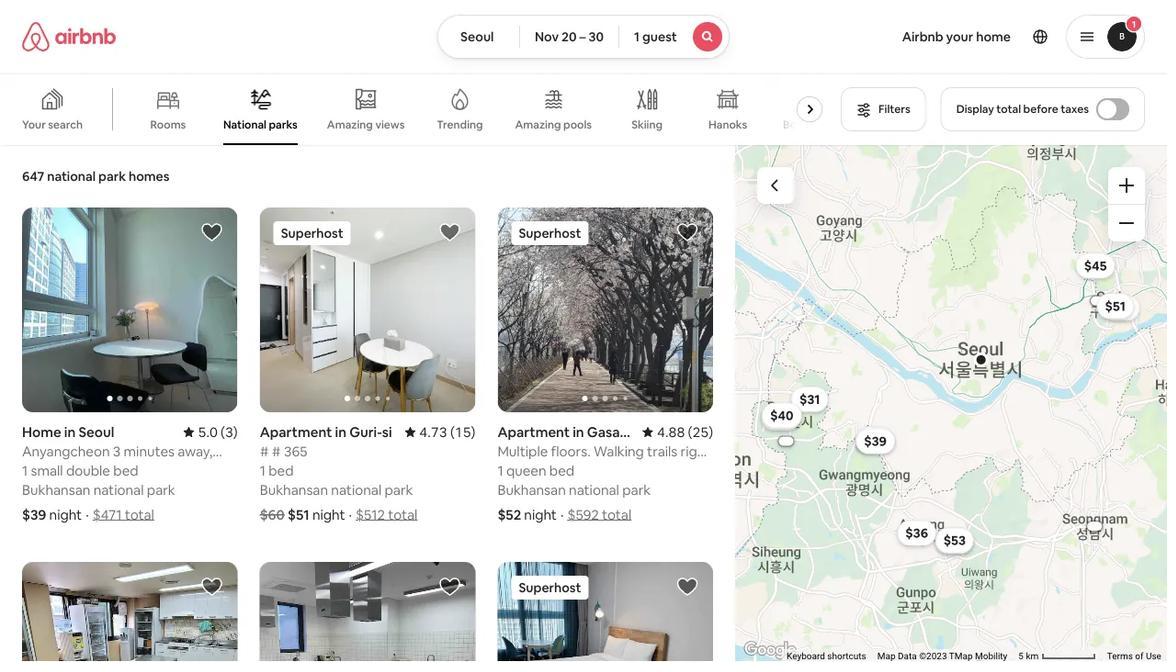 Task type: vqa. For each thing, say whether or not it's contained in the screenshot.
the trip
no



Task type: describe. For each thing, give the bounding box(es) containing it.
park inside 1 small double bed bukhansan national park $39 night · $471 total
[[147, 481, 175, 499]]

terms of use link
[[1107, 651, 1162, 662]]

add to wishlist: room in guri-si image
[[201, 576, 223, 598]]

map
[[878, 651, 896, 662]]

$40 button
[[762, 403, 802, 429]]

night inside apartment in guri-si # # 365 1 bed bukhansan national park $60 $51 night · $512 total
[[312, 506, 345, 524]]

$52 inside 1 queen bed bukhansan national park $52 night · $592 total
[[498, 506, 521, 524]]

5.0 out of 5 average rating,  3 reviews image
[[183, 423, 238, 441]]

365
[[284, 442, 307, 460]]

skiing
[[632, 118, 663, 132]]

5 km button
[[1013, 650, 1102, 663]]

zoom in image
[[1119, 178, 1134, 193]]

647
[[22, 168, 44, 185]]

1 queen bed bukhansan national park $52 night · $592 total
[[498, 462, 651, 524]]

2 # from the left
[[272, 442, 281, 460]]

parks
[[269, 117, 298, 132]]

terms of use
[[1107, 651, 1162, 662]]

filters button
[[841, 87, 926, 131]]

guest
[[642, 28, 677, 45]]

trending
[[437, 118, 483, 132]]

amazing for amazing views
[[327, 117, 373, 132]]

$42
[[770, 410, 793, 426]]

$512
[[356, 506, 385, 524]]

bed inside 1 queen bed bukhansan national park $52 night · $592 total
[[549, 462, 575, 480]]

group containing national parks
[[0, 74, 841, 145]]

zoom out image
[[1119, 216, 1134, 231]]

filters
[[879, 102, 910, 116]]

1 for 1 small double bed bukhansan national park $39 night · $471 total
[[22, 462, 28, 480]]

of
[[1135, 651, 1144, 662]]

$51 button
[[1097, 294, 1134, 319]]

rooms
[[150, 118, 186, 132]]

20
[[562, 28, 577, 45]]

apartment in guri-si # # 365 1 bed bukhansan national park $60 $51 night · $512 total
[[260, 423, 418, 524]]

park inside 1 queen bed bukhansan national park $52 night · $592 total
[[622, 481, 651, 499]]

none search field containing seoul
[[437, 15, 730, 59]]

km
[[1026, 651, 1039, 662]]

$51 inside apartment in guri-si # # 365 1 bed bukhansan national park $60 $51 night · $512 total
[[288, 506, 309, 524]]

tmap
[[949, 651, 973, 662]]

guri-
[[349, 423, 382, 441]]

(3)
[[221, 423, 238, 441]]

$10
[[1111, 300, 1132, 316]]

$31 button
[[791, 387, 829, 413]]

5
[[1019, 651, 1024, 662]]

home
[[976, 28, 1011, 45]]

$45 button
[[1076, 253, 1115, 279]]

$36
[[906, 525, 928, 542]]

airbnb your home
[[902, 28, 1011, 45]]

nov 20 – 30 button
[[519, 15, 619, 59]]

airbnb your home link
[[891, 17, 1022, 56]]

$60
[[260, 506, 285, 524]]

hanoks
[[709, 118, 747, 132]]

taxes
[[1061, 102, 1089, 116]]

1 for 1
[[1132, 18, 1136, 30]]

4.73 out of 5 average rating,  15 reviews image
[[405, 423, 476, 441]]

park left the homes
[[98, 168, 126, 185]]

queen
[[506, 462, 546, 480]]

$42 button
[[761, 405, 801, 431]]

pools
[[563, 118, 592, 132]]

$39 inside 1 small double bed bukhansan national park $39 night · $471 total
[[22, 506, 46, 524]]

$471
[[93, 506, 122, 524]]

use
[[1146, 651, 1162, 662]]

national inside 1 small double bed bukhansan national park $39 night · $471 total
[[93, 481, 144, 499]]

shortcuts
[[828, 651, 867, 662]]

keyboard shortcuts
[[787, 651, 867, 662]]

profile element
[[752, 0, 1145, 74]]

$36 $53
[[906, 525, 966, 549]]

$52 inside button
[[864, 432, 886, 448]]

4.73
[[419, 423, 447, 441]]

5 km
[[1019, 651, 1041, 662]]

5.0
[[198, 423, 218, 441]]

total inside button
[[997, 102, 1021, 116]]

home
[[22, 423, 61, 441]]

$52 button
[[856, 427, 895, 453]]

$53 inside $36 $53
[[944, 533, 966, 549]]

amazing views
[[327, 117, 405, 132]]

your
[[22, 118, 46, 132]]

search
[[48, 118, 83, 132]]

0 vertical spatial add to wishlist: apartment in guri-si image
[[439, 222, 461, 244]]

add to wishlist: apartment in gasan-dong, geumcheon-gu image
[[677, 222, 699, 244]]

$592 total button
[[567, 506, 632, 524]]

(25)
[[688, 423, 713, 441]]

keyboard shortcuts button
[[787, 650, 867, 663]]

$45
[[1084, 258, 1107, 274]]

1 guest
[[634, 28, 677, 45]]

4.88
[[657, 423, 685, 441]]

amazing pools
[[515, 118, 592, 132]]

· inside 1 small double bed bukhansan national park $39 night · $471 total
[[86, 506, 89, 524]]

1 inside apartment in guri-si # # 365 1 bed bukhansan national park $60 $51 night · $512 total
[[260, 462, 266, 480]]

seoul button
[[437, 15, 520, 59]]

before
[[1023, 102, 1058, 116]]



Task type: locate. For each thing, give the bounding box(es) containing it.
1 button
[[1066, 15, 1145, 59]]

total inside 1 queen bed bukhansan national park $52 night · $592 total
[[602, 506, 632, 524]]

2 $53 button from the top
[[935, 529, 974, 555]]

1 guest button
[[619, 15, 730, 59]]

home in seoul
[[22, 423, 114, 441]]

2 $53 from the top
[[943, 534, 965, 550]]

bed down 365
[[269, 462, 294, 480]]

national inside 1 queen bed bukhansan national park $52 night · $592 total
[[569, 481, 619, 499]]

nov 20 – 30
[[535, 28, 604, 45]]

park up $592 total button at bottom
[[622, 481, 651, 499]]

$39
[[864, 433, 887, 450], [22, 506, 46, 524]]

0 vertical spatial $52
[[864, 432, 886, 448]]

terms
[[1107, 651, 1133, 662]]

©2023
[[919, 651, 947, 662]]

total right $471
[[125, 506, 154, 524]]

1 for 1 guest
[[634, 28, 640, 45]]

bed right queen
[[549, 462, 575, 480]]

$53 button
[[935, 528, 974, 554], [935, 529, 974, 555]]

1 horizontal spatial ·
[[349, 506, 352, 524]]

1 horizontal spatial add to wishlist: apartment in guri-si image
[[677, 576, 699, 598]]

0 horizontal spatial $52
[[498, 506, 521, 524]]

in left the guri-
[[335, 423, 346, 441]]

amazing left views
[[327, 117, 373, 132]]

· inside 1 queen bed bukhansan national park $52 night · $592 total
[[561, 506, 564, 524]]

keyboard
[[787, 651, 825, 662]]

national parks
[[223, 117, 298, 132]]

2 in from the left
[[335, 423, 346, 441]]

small
[[31, 462, 63, 480]]

0 horizontal spatial $39
[[22, 506, 46, 524]]

google map
showing 48 stays. region
[[735, 145, 1167, 663]]

bed right double
[[113, 462, 138, 480]]

national inside apartment in guri-si # # 365 1 bed bukhansan national park $60 $51 night · $512 total
[[331, 481, 382, 499]]

total right $512
[[388, 506, 418, 524]]

amazing left pools
[[515, 118, 561, 132]]

double
[[66, 462, 110, 480]]

0 horizontal spatial night
[[49, 506, 82, 524]]

0 horizontal spatial #
[[260, 442, 269, 460]]

0 horizontal spatial bukhansan
[[22, 481, 90, 499]]

seoul
[[460, 28, 494, 45], [78, 423, 114, 441]]

1 horizontal spatial #
[[272, 442, 281, 460]]

1 vertical spatial add to wishlist: apartment in guri-si image
[[677, 576, 699, 598]]

your search
[[22, 118, 83, 132]]

bukhansan inside 1 queen bed bukhansan national park $52 night · $592 total
[[498, 481, 566, 499]]

$52
[[864, 432, 886, 448], [498, 506, 521, 524]]

$592
[[567, 506, 599, 524]]

1 horizontal spatial $52
[[864, 432, 886, 448]]

1 inside 1 queen bed bukhansan national park $52 night · $592 total
[[498, 462, 503, 480]]

1 vertical spatial seoul
[[78, 423, 114, 441]]

1 horizontal spatial $51
[[1105, 298, 1126, 315]]

1 horizontal spatial amazing
[[515, 118, 561, 132]]

0 horizontal spatial in
[[64, 423, 76, 441]]

map data ©2023 tmap mobility
[[878, 651, 1008, 662]]

park inside apartment in guri-si # # 365 1 bed bukhansan national park $60 $51 night · $512 total
[[385, 481, 413, 499]]

park up $471 total button
[[147, 481, 175, 499]]

in
[[64, 423, 76, 441], [335, 423, 346, 441]]

1 $53 from the top
[[944, 533, 966, 549]]

1 horizontal spatial $39
[[864, 433, 887, 450]]

night left $592
[[524, 506, 557, 524]]

seoul up double
[[78, 423, 114, 441]]

0 vertical spatial $39
[[864, 433, 887, 450]]

in for apartment
[[335, 423, 346, 441]]

4.73 (15)
[[419, 423, 476, 441]]

si
[[382, 423, 392, 441]]

2 bed from the left
[[269, 462, 294, 480]]

bukhansan up $60
[[260, 481, 328, 499]]

total inside 1 small double bed bukhansan national park $39 night · $471 total
[[125, 506, 154, 524]]

0 horizontal spatial $51
[[288, 506, 309, 524]]

3 bed from the left
[[549, 462, 575, 480]]

1 horizontal spatial in
[[335, 423, 346, 441]]

in inside apartment in guri-si # # 365 1 bed bukhansan national park $60 $51 night · $512 total
[[335, 423, 346, 441]]

–
[[580, 28, 586, 45]]

national
[[47, 168, 96, 185], [93, 481, 144, 499], [331, 481, 382, 499], [569, 481, 619, 499]]

1 inside 'dropdown button'
[[1132, 18, 1136, 30]]

google image
[[740, 639, 801, 663]]

1 inside button
[[634, 28, 640, 45]]

3 night from the left
[[524, 506, 557, 524]]

1 bukhansan from the left
[[22, 481, 90, 499]]

add to wishlist: home in seoul image
[[201, 222, 223, 244]]

$51 down $45 at the right of the page
[[1105, 298, 1126, 315]]

total right $592
[[602, 506, 632, 524]]

4.88 (25)
[[657, 423, 713, 441]]

1 bed from the left
[[113, 462, 138, 480]]

0 horizontal spatial seoul
[[78, 423, 114, 441]]

views
[[375, 117, 405, 132]]

(15)
[[450, 423, 476, 441]]

0 horizontal spatial add to wishlist: apartment in guri-si image
[[439, 222, 461, 244]]

2 · from the left
[[349, 506, 352, 524]]

· left $471
[[86, 506, 89, 524]]

night left $471
[[49, 506, 82, 524]]

5.0 (3)
[[198, 423, 238, 441]]

1 # from the left
[[260, 442, 269, 460]]

1 in from the left
[[64, 423, 76, 441]]

add to wishlist: apartment in guri-si image
[[439, 222, 461, 244], [677, 576, 699, 598]]

1 horizontal spatial bukhansan
[[260, 481, 328, 499]]

$51
[[1105, 298, 1126, 315], [288, 506, 309, 524]]

total left before
[[997, 102, 1021, 116]]

park
[[98, 168, 126, 185], [147, 481, 175, 499], [385, 481, 413, 499], [622, 481, 651, 499]]

bukhansan inside apartment in guri-si # # 365 1 bed bukhansan national park $60 $51 night · $512 total
[[260, 481, 328, 499]]

1 vertical spatial $51
[[288, 506, 309, 524]]

data
[[898, 651, 917, 662]]

1 for 1 queen bed bukhansan national park $52 night · $592 total
[[498, 462, 503, 480]]

0 vertical spatial seoul
[[460, 28, 494, 45]]

1 vertical spatial $52
[[498, 506, 521, 524]]

seoul inside "seoul" button
[[460, 28, 494, 45]]

2 horizontal spatial bukhansan
[[498, 481, 566, 499]]

0 horizontal spatial ·
[[86, 506, 89, 524]]

$36 button
[[897, 521, 937, 546]]

$471 total button
[[93, 506, 154, 524]]

$51 inside button
[[1105, 298, 1126, 315]]

seoul left "nov"
[[460, 28, 494, 45]]

2 horizontal spatial bed
[[549, 462, 575, 480]]

in for home
[[64, 423, 76, 441]]

bukhansan down queen
[[498, 481, 566, 499]]

$40
[[770, 408, 794, 424]]

night inside 1 queen bed bukhansan national park $52 night · $592 total
[[524, 506, 557, 524]]

2 horizontal spatial ·
[[561, 506, 564, 524]]

add to wishlist: apartment in seoul image
[[439, 576, 461, 598]]

2 night from the left
[[312, 506, 345, 524]]

$39 inside button
[[864, 433, 887, 450]]

mobility
[[975, 651, 1008, 662]]

647 national park homes
[[22, 168, 170, 185]]

30
[[589, 28, 604, 45]]

apartment
[[260, 423, 332, 441]]

nov
[[535, 28, 559, 45]]

airbnb
[[902, 28, 944, 45]]

bed inside 1 small double bed bukhansan national park $39 night · $471 total
[[113, 462, 138, 480]]

0 horizontal spatial amazing
[[327, 117, 373, 132]]

bukhansan
[[22, 481, 90, 499], [260, 481, 328, 499], [498, 481, 566, 499]]

$40 $31
[[770, 391, 820, 424]]

$51 right $60
[[288, 506, 309, 524]]

national up $512
[[331, 481, 382, 499]]

1 vertical spatial $39
[[22, 506, 46, 524]]

1 horizontal spatial seoul
[[460, 28, 494, 45]]

display
[[956, 102, 994, 116]]

4.88 out of 5 average rating,  25 reviews image
[[642, 423, 713, 441]]

1 small double bed bukhansan national park $39 night · $471 total
[[22, 462, 175, 524]]

1 · from the left
[[86, 506, 89, 524]]

display total before taxes button
[[941, 87, 1145, 131]]

1 inside 1 small double bed bukhansan national park $39 night · $471 total
[[22, 462, 28, 480]]

amazing for amazing pools
[[515, 118, 561, 132]]

0 vertical spatial $51
[[1105, 298, 1126, 315]]

1 horizontal spatial bed
[[269, 462, 294, 480]]

· left $592
[[561, 506, 564, 524]]

0 horizontal spatial bed
[[113, 462, 138, 480]]

2 bukhansan from the left
[[260, 481, 328, 499]]

$53 inside button
[[943, 534, 965, 550]]

in right home
[[64, 423, 76, 441]]

national up $592 total button at bottom
[[569, 481, 619, 499]]

3 bukhansan from the left
[[498, 481, 566, 499]]

·
[[86, 506, 89, 524], [349, 506, 352, 524], [561, 506, 564, 524]]

bukhansan inside 1 small double bed bukhansan national park $39 night · $471 total
[[22, 481, 90, 499]]

3 · from the left
[[561, 506, 564, 524]]

group
[[0, 74, 841, 145], [22, 208, 238, 413], [260, 208, 476, 413], [498, 208, 713, 413], [22, 562, 238, 663], [260, 562, 476, 663], [498, 562, 713, 663]]

bed inside apartment in guri-si # # 365 1 bed bukhansan national park $60 $51 night · $512 total
[[269, 462, 294, 480]]

2 horizontal spatial night
[[524, 506, 557, 524]]

park up the $512 total button on the left of page
[[385, 481, 413, 499]]

night inside 1 small double bed bukhansan national park $39 night · $471 total
[[49, 506, 82, 524]]

display total before taxes
[[956, 102, 1089, 116]]

national up $471 total button
[[93, 481, 144, 499]]

night
[[49, 506, 82, 524], [312, 506, 345, 524], [524, 506, 557, 524]]

your
[[946, 28, 974, 45]]

homes
[[129, 168, 170, 185]]

$10 button
[[1102, 295, 1140, 321]]

total
[[997, 102, 1021, 116], [125, 506, 154, 524], [388, 506, 418, 524], [602, 506, 632, 524]]

None search field
[[437, 15, 730, 59]]

total inside apartment in guri-si # # 365 1 bed bukhansan national park $60 $51 night · $512 total
[[388, 506, 418, 524]]

· inside apartment in guri-si # # 365 1 bed bukhansan national park $60 $51 night · $512 total
[[349, 506, 352, 524]]

· left $512
[[349, 506, 352, 524]]

national right 647
[[47, 168, 96, 185]]

1 night from the left
[[49, 506, 82, 524]]

national
[[223, 117, 267, 132]]

bukhansan down small
[[22, 481, 90, 499]]

night left $512
[[312, 506, 345, 524]]

$39 button
[[856, 429, 895, 455]]

1 $53 button from the top
[[935, 528, 974, 554]]

bed
[[113, 462, 138, 480], [269, 462, 294, 480], [549, 462, 575, 480]]

amazing
[[327, 117, 373, 132], [515, 118, 561, 132]]

1 horizontal spatial night
[[312, 506, 345, 524]]



